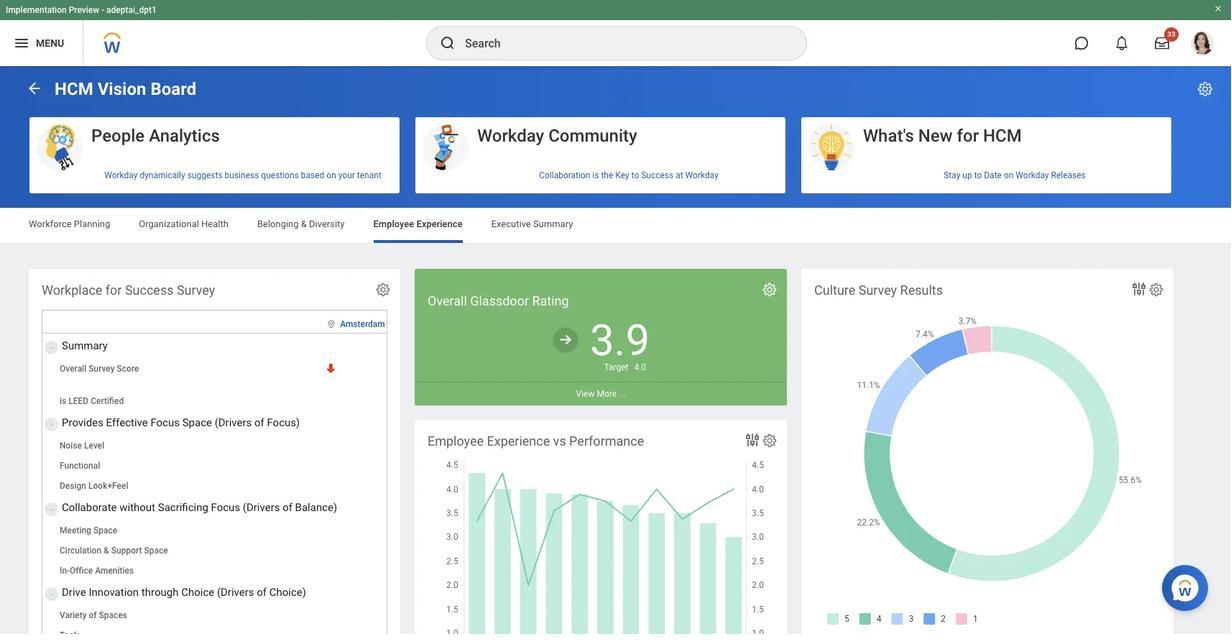 Task type: describe. For each thing, give the bounding box(es) containing it.
meeting space
[[60, 526, 117, 536]]

functional
[[60, 461, 100, 471]]

variety
[[60, 610, 87, 621]]

office
[[70, 566, 93, 576]]

what's
[[863, 126, 914, 146]]

workforce planning
[[29, 219, 110, 229]]

1 horizontal spatial survey
[[177, 283, 215, 298]]

support
[[111, 546, 142, 556]]

1 vertical spatial focus
[[211, 501, 240, 514]]

33
[[1168, 30, 1176, 38]]

collaboration is the key to success at workday link
[[416, 164, 786, 186]]

balance)
[[295, 501, 337, 514]]

the
[[601, 170, 614, 180]]

people
[[91, 126, 145, 146]]

is leed certified
[[60, 396, 124, 406]]

1 on from the left
[[327, 170, 336, 180]]

is inside workplace for success survey element
[[60, 396, 66, 406]]

releases
[[1051, 170, 1086, 180]]

questions
[[261, 170, 299, 180]]

collapse image for collaborate without sacrificing focus (drivers of balance)
[[45, 501, 54, 518]]

of for choice)
[[257, 586, 267, 599]]

design
[[60, 481, 86, 491]]

0 vertical spatial success
[[641, 170, 674, 180]]

at
[[676, 170, 683, 180]]

location image
[[326, 319, 337, 329]]

choice)
[[269, 586, 306, 599]]

(drivers for focus
[[243, 501, 280, 514]]

in-
[[60, 566, 70, 576]]

1 vertical spatial for
[[106, 283, 122, 298]]

0 horizontal spatial success
[[125, 283, 174, 298]]

drive
[[62, 586, 86, 599]]

implementation preview -   adeptai_dpt1
[[6, 5, 157, 15]]

profile logan mcneil image
[[1191, 32, 1214, 58]]

dynamically
[[140, 170, 185, 180]]

preview
[[69, 5, 99, 15]]

for inside button
[[957, 126, 979, 146]]

& for circulation
[[104, 546, 109, 556]]

culture
[[815, 283, 856, 298]]

organizational
[[139, 219, 199, 229]]

drive innovation through choice (drivers of choice)
[[62, 586, 306, 599]]

close environment banner image
[[1214, 4, 1223, 13]]

Search Workday  search field
[[465, 27, 777, 59]]

...
[[619, 389, 626, 399]]

focus)
[[267, 416, 300, 429]]

employee for employee experience vs performance
[[428, 434, 484, 449]]

collapse image for summary
[[45, 339, 54, 357]]

level
[[84, 441, 104, 451]]

effective
[[106, 416, 148, 429]]

vs
[[553, 434, 566, 449]]

deteriorating element
[[326, 363, 408, 375]]

workday right at
[[686, 170, 719, 180]]

collaborate without sacrificing focus (drivers of balance)
[[62, 501, 337, 514]]

culture survey results
[[815, 283, 943, 298]]

people analytics button
[[29, 117, 400, 171]]

circulation
[[60, 546, 101, 556]]

workday community button
[[416, 117, 786, 171]]

analytics
[[149, 126, 220, 146]]

33 button
[[1147, 27, 1179, 59]]

leed
[[68, 396, 89, 406]]

configure image
[[762, 282, 778, 298]]

overall glassdoor rating
[[428, 293, 569, 308]]

choice
[[181, 586, 214, 599]]

collaborate
[[62, 501, 117, 514]]

workday left releases
[[1016, 170, 1049, 180]]

innovation
[[89, 586, 139, 599]]

circulation & support space
[[60, 546, 168, 556]]

neutral good image
[[552, 327, 579, 354]]

what's new for hcm button
[[802, 117, 1172, 171]]

configure and view chart data image for culture survey results
[[1131, 280, 1148, 298]]

inbox large image
[[1155, 36, 1170, 50]]

workday dynamically suggests business questions based on your tenant
[[104, 170, 382, 180]]

workday community
[[477, 126, 638, 146]]

vision
[[98, 79, 146, 99]]

glassdoor
[[470, 293, 529, 308]]

0 horizontal spatial space
[[93, 526, 117, 536]]

collapse image
[[45, 416, 54, 434]]

3.9
[[590, 315, 650, 366]]

meeting
[[60, 526, 91, 536]]

workforce
[[29, 219, 72, 229]]

diversity
[[309, 219, 345, 229]]

configure this page image
[[1197, 81, 1214, 98]]



Task type: vqa. For each thing, say whether or not it's contained in the screenshot.
caret down "IMAGE"
no



Task type: locate. For each thing, give the bounding box(es) containing it.
workplace for success survey
[[42, 283, 215, 298]]

hcm right previous page image
[[55, 79, 93, 99]]

3 collapse image from the top
[[45, 586, 54, 603]]

1 horizontal spatial overall
[[428, 293, 467, 308]]

space right support
[[144, 546, 168, 556]]

look+feel
[[88, 481, 128, 491]]

performance
[[569, 434, 644, 449]]

employee inside 'element'
[[428, 434, 484, 449]]

experience
[[417, 219, 463, 229], [487, 434, 550, 449]]

is left the
[[593, 170, 599, 180]]

implementation
[[6, 5, 67, 15]]

notifications large image
[[1115, 36, 1129, 50]]

for right the workplace
[[106, 283, 122, 298]]

collapse image
[[45, 339, 54, 357], [45, 501, 54, 518], [45, 586, 54, 603]]

to inside stay up to date on workday releases link
[[975, 170, 982, 180]]

survey down organizational health
[[177, 283, 215, 298]]

collapse image down the workplace
[[45, 339, 54, 357]]

1 vertical spatial summary
[[62, 339, 108, 352]]

summary inside workplace for success survey element
[[62, 339, 108, 352]]

of left "choice)"
[[257, 586, 267, 599]]

success left at
[[641, 170, 674, 180]]

belonging & diversity
[[257, 219, 345, 229]]

workday down the people
[[104, 170, 138, 180]]

amenities
[[95, 566, 134, 576]]

2 collapse image from the top
[[45, 501, 54, 518]]

employee experience vs performance element
[[415, 420, 787, 634]]

2 horizontal spatial space
[[182, 416, 212, 429]]

on left your
[[327, 170, 336, 180]]

0 vertical spatial &
[[301, 219, 307, 229]]

0 vertical spatial summary
[[533, 219, 573, 229]]

1 horizontal spatial focus
[[211, 501, 240, 514]]

for right new
[[957, 126, 979, 146]]

1 vertical spatial overall
[[60, 364, 86, 374]]

1 horizontal spatial experience
[[487, 434, 550, 449]]

menu banner
[[0, 0, 1232, 66]]

justify image
[[13, 35, 30, 52]]

0 horizontal spatial for
[[106, 283, 122, 298]]

executive
[[491, 219, 531, 229]]

2 on from the left
[[1004, 170, 1014, 180]]

provides
[[62, 416, 103, 429]]

rating
[[532, 293, 569, 308]]

configure culture survey results image
[[1149, 282, 1165, 298]]

view
[[576, 389, 595, 399]]

1 horizontal spatial hcm
[[984, 126, 1022, 146]]

is
[[593, 170, 599, 180], [60, 396, 66, 406]]

0 horizontal spatial &
[[104, 546, 109, 556]]

configure and view chart data image inside culture survey results element
[[1131, 280, 1148, 298]]

sacrificing
[[158, 501, 208, 514]]

collaboration is the key to success at workday
[[539, 170, 719, 180]]

& left diversity
[[301, 219, 307, 229]]

on right date
[[1004, 170, 1014, 180]]

0 vertical spatial overall
[[428, 293, 467, 308]]

& for belonging
[[301, 219, 307, 229]]

2 vertical spatial collapse image
[[45, 586, 54, 603]]

0 vertical spatial is
[[593, 170, 599, 180]]

configure workplace for success survey image
[[375, 282, 391, 298]]

0 horizontal spatial experience
[[417, 219, 463, 229]]

collapse image for drive innovation through choice (drivers of choice)
[[45, 586, 54, 603]]

1 vertical spatial hcm
[[984, 126, 1022, 146]]

summary
[[533, 219, 573, 229], [62, 339, 108, 352]]

0 horizontal spatial configure and view chart data image
[[744, 431, 761, 449]]

(drivers for choice
[[217, 586, 254, 599]]

business
[[225, 170, 259, 180]]

overall for 8.6
[[60, 364, 86, 374]]

collaboration
[[539, 170, 591, 180]]

0 vertical spatial experience
[[417, 219, 463, 229]]

planning
[[74, 219, 110, 229]]

1 horizontal spatial employee
[[428, 434, 484, 449]]

previous page image
[[26, 79, 43, 97]]

menu button
[[0, 20, 83, 66]]

2 horizontal spatial survey
[[859, 283, 897, 298]]

2 to from the left
[[975, 170, 982, 180]]

1 to from the left
[[632, 170, 639, 180]]

survey left score
[[89, 364, 115, 374]]

tenant
[[357, 170, 382, 180]]

survey inside culture survey results element
[[859, 283, 897, 298]]

executive summary
[[491, 219, 573, 229]]

employee for employee experience
[[374, 219, 414, 229]]

search image
[[439, 35, 457, 52]]

amsterdam
[[340, 319, 385, 329]]

to inside collaboration is the key to success at workday link
[[632, 170, 639, 180]]

of for focus)
[[254, 416, 264, 429]]

(drivers
[[215, 416, 252, 429], [243, 501, 280, 514], [217, 586, 254, 599]]

of
[[254, 416, 264, 429], [283, 501, 293, 514], [257, 586, 267, 599], [89, 610, 97, 621]]

hcm vision board
[[55, 79, 196, 99]]

for
[[957, 126, 979, 146], [106, 283, 122, 298]]

amsterdam link
[[340, 316, 385, 329]]

1 horizontal spatial to
[[975, 170, 982, 180]]

of right variety
[[89, 610, 97, 621]]

workday inside button
[[477, 126, 544, 146]]

overall left the glassdoor
[[428, 293, 467, 308]]

1 horizontal spatial &
[[301, 219, 307, 229]]

variety of spaces
[[60, 610, 127, 621]]

overall
[[428, 293, 467, 308], [60, 364, 86, 374]]

hcm inside button
[[984, 126, 1022, 146]]

&
[[301, 219, 307, 229], [104, 546, 109, 556]]

of left focus)
[[254, 416, 264, 429]]

view more ... link
[[415, 382, 787, 405]]

noise
[[60, 441, 82, 451]]

1 horizontal spatial is
[[593, 170, 599, 180]]

overall for 3.9
[[428, 293, 467, 308]]

is left the leed
[[60, 396, 66, 406]]

1 vertical spatial employee
[[428, 434, 484, 449]]

collapse image left drive
[[45, 586, 54, 603]]

2 vertical spatial space
[[144, 546, 168, 556]]

0 horizontal spatial overall
[[60, 364, 86, 374]]

0 horizontal spatial focus
[[151, 416, 180, 429]]

survey for overall survey score
[[89, 364, 115, 374]]

0 vertical spatial collapse image
[[45, 339, 54, 357]]

space for focus
[[182, 416, 212, 429]]

certified
[[91, 396, 124, 406]]

0 vertical spatial space
[[182, 416, 212, 429]]

space for support
[[144, 546, 168, 556]]

0 vertical spatial for
[[957, 126, 979, 146]]

menu
[[36, 37, 64, 49]]

(drivers left focus)
[[215, 416, 252, 429]]

1 vertical spatial (drivers
[[243, 501, 280, 514]]

focus right sacrificing on the left bottom of the page
[[211, 501, 240, 514]]

of left 'balance)'
[[283, 501, 293, 514]]

workday dynamically suggests business questions based on your tenant link
[[29, 164, 400, 186]]

summary up overall survey score
[[62, 339, 108, 352]]

configure employee experience vs performance image
[[762, 433, 778, 449]]

0 vertical spatial employee
[[374, 219, 414, 229]]

workplace for success survey element
[[29, 269, 1232, 634]]

0 horizontal spatial on
[[327, 170, 336, 180]]

your
[[338, 170, 355, 180]]

suggests
[[187, 170, 223, 180]]

on
[[327, 170, 336, 180], [1004, 170, 1014, 180]]

deteriorating image
[[326, 363, 337, 374]]

0 horizontal spatial to
[[632, 170, 639, 180]]

culture survey results element
[[802, 269, 1174, 634]]

configure and view chart data image inside employee experience vs performance 'element'
[[744, 431, 761, 449]]

summary right executive
[[533, 219, 573, 229]]

0 vertical spatial configure and view chart data image
[[1131, 280, 1148, 298]]

experience left executive
[[417, 219, 463, 229]]

key
[[616, 170, 630, 180]]

1 vertical spatial success
[[125, 283, 174, 298]]

of for balance)
[[283, 501, 293, 514]]

1 horizontal spatial summary
[[533, 219, 573, 229]]

& left support
[[104, 546, 109, 556]]

configure and view chart data image
[[1131, 280, 1148, 298], [744, 431, 761, 449]]

spaces
[[99, 610, 127, 621]]

design look+feel
[[60, 481, 128, 491]]

belonging
[[257, 219, 299, 229]]

1 horizontal spatial configure and view chart data image
[[1131, 280, 1148, 298]]

noise level
[[60, 441, 104, 451]]

1 horizontal spatial space
[[144, 546, 168, 556]]

score
[[117, 364, 139, 374]]

more
[[597, 389, 617, 399]]

experience for employee experience vs performance
[[487, 434, 550, 449]]

overall inside workplace for success survey element
[[60, 364, 86, 374]]

0 horizontal spatial survey
[[89, 364, 115, 374]]

tab list inside 3.9 main content
[[14, 208, 1217, 243]]

0 vertical spatial (drivers
[[215, 416, 252, 429]]

experience inside 'element'
[[487, 434, 550, 449]]

& inside workplace for success survey element
[[104, 546, 109, 556]]

health
[[201, 219, 229, 229]]

0 horizontal spatial hcm
[[55, 79, 93, 99]]

(drivers right choice
[[217, 586, 254, 599]]

0 horizontal spatial employee
[[374, 219, 414, 229]]

date
[[984, 170, 1002, 180]]

survey for culture survey results
[[859, 283, 897, 298]]

up
[[963, 170, 973, 180]]

stay up to date on workday releases
[[944, 170, 1086, 180]]

to right key at the top
[[632, 170, 639, 180]]

0 vertical spatial hcm
[[55, 79, 93, 99]]

1 horizontal spatial on
[[1004, 170, 1014, 180]]

overall up the leed
[[60, 364, 86, 374]]

based
[[301, 170, 325, 180]]

in-office amenities
[[60, 566, 134, 576]]

1 vertical spatial experience
[[487, 434, 550, 449]]

without
[[120, 501, 155, 514]]

to right up
[[975, 170, 982, 180]]

workday up "collaboration"
[[477, 126, 544, 146]]

new
[[919, 126, 953, 146]]

0 horizontal spatial summary
[[62, 339, 108, 352]]

tab list
[[14, 208, 1217, 243]]

(drivers left 'balance)'
[[243, 501, 280, 514]]

3.9 main content
[[0, 66, 1232, 634]]

1 vertical spatial is
[[60, 396, 66, 406]]

provides effective focus space (drivers of focus)
[[62, 416, 300, 429]]

employee experience
[[374, 219, 463, 229]]

experience left vs
[[487, 434, 550, 449]]

adeptai_dpt1
[[106, 5, 157, 15]]

success down "organizational"
[[125, 283, 174, 298]]

1 vertical spatial configure and view chart data image
[[744, 431, 761, 449]]

through
[[142, 586, 179, 599]]

configure and view chart data image left 'configure culture survey results' image
[[1131, 280, 1148, 298]]

target
[[604, 362, 629, 372]]

1 collapse image from the top
[[45, 339, 54, 357]]

space right effective at bottom
[[182, 416, 212, 429]]

collapse image left collaborate on the bottom of the page
[[45, 501, 54, 518]]

what's new for hcm
[[863, 126, 1022, 146]]

employee inside tab list
[[374, 219, 414, 229]]

1 vertical spatial &
[[104, 546, 109, 556]]

0 vertical spatial focus
[[151, 416, 180, 429]]

4.0
[[634, 362, 646, 372]]

organizational health
[[139, 219, 229, 229]]

focus right effective at bottom
[[151, 416, 180, 429]]

hcm up date
[[984, 126, 1022, 146]]

configure and view chart data image for employee experience vs performance
[[744, 431, 761, 449]]

workplace
[[42, 283, 102, 298]]

1 horizontal spatial success
[[641, 170, 674, 180]]

1 horizontal spatial for
[[957, 126, 979, 146]]

0 horizontal spatial is
[[60, 396, 66, 406]]

configure and view chart data image left configure employee experience vs performance image
[[744, 431, 761, 449]]

-
[[101, 5, 104, 15]]

survey
[[177, 283, 215, 298], [859, 283, 897, 298], [89, 364, 115, 374]]

2 vertical spatial (drivers
[[217, 586, 254, 599]]

community
[[549, 126, 638, 146]]

survey right culture
[[859, 283, 897, 298]]

1 vertical spatial space
[[93, 526, 117, 536]]

results
[[901, 283, 943, 298]]

tab list containing workforce planning
[[14, 208, 1217, 243]]

experience for employee experience
[[417, 219, 463, 229]]

overall survey score
[[60, 364, 139, 374]]

space up circulation & support space
[[93, 526, 117, 536]]

(drivers for space
[[215, 416, 252, 429]]

board
[[151, 79, 196, 99]]

& inside tab list
[[301, 219, 307, 229]]

1 vertical spatial collapse image
[[45, 501, 54, 518]]

3.9 target 4.0
[[590, 315, 650, 372]]

workday
[[477, 126, 544, 146], [104, 170, 138, 180], [686, 170, 719, 180], [1016, 170, 1049, 180]]

people analytics
[[91, 126, 220, 146]]

employee experience vs performance
[[428, 434, 644, 449]]



